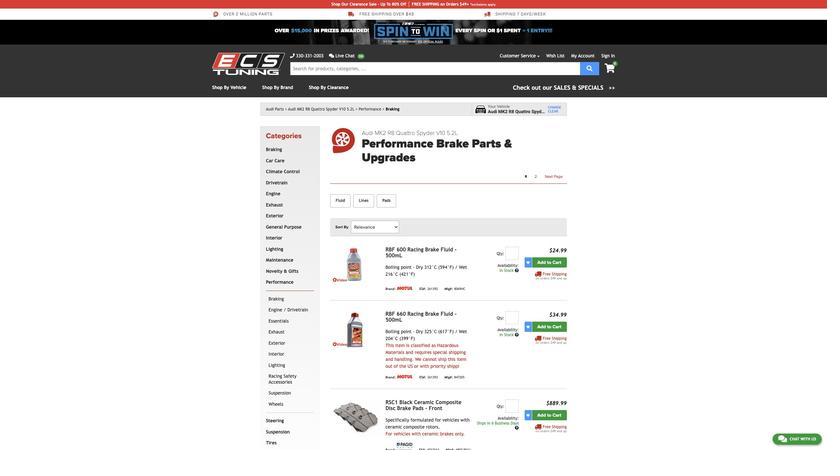 Task type: vqa. For each thing, say whether or not it's contained in the screenshot.
top the HAWK
no



Task type: describe. For each thing, give the bounding box(es) containing it.
es#261393 - 847205 -  rbf 660 racing brake fluid - 500ml - boiling point - dry 325c (617f) / wet 204c (399f) - motul - audi bmw volkswagen mini image
[[330, 311, 380, 349]]

to for $24.99
[[547, 260, 551, 265]]

shipping left 7
[[495, 12, 516, 17]]

v10 for audi mk2 r8 quattro spyder v10 5.2l performance brake parts & upgrades
[[436, 129, 445, 137]]

car
[[266, 158, 273, 163]]

in for $34.99
[[500, 333, 503, 337]]

rbf for rbf 660 racing brake fluid - 500ml
[[386, 311, 395, 317]]

parts
[[259, 12, 273, 17]]

black
[[399, 400, 412, 406]]

0 horizontal spatial item
[[395, 343, 405, 348]]

exterior link inside performance subcategories element
[[267, 338, 313, 349]]

free
[[412, 2, 421, 7]]

free down 'shop our clearance sale - up to 80% off'
[[359, 12, 370, 17]]

by right sort
[[344, 225, 348, 229]]

quattro for audi mk2 r8 quattro spyder v10 5.2l performance brake parts & upgrades
[[396, 129, 415, 137]]

orders for $889.99
[[540, 430, 550, 433]]

dry for 312°c
[[416, 265, 423, 270]]

chat with us link
[[773, 434, 822, 445]]

exhaust inside performance subcategories element
[[269, 330, 285, 335]]

our
[[342, 2, 348, 7]]

ping
[[430, 2, 439, 7]]

shop by clearance link
[[309, 85, 349, 90]]

drivetrain inside performance subcategories element
[[287, 307, 308, 313]]

v10 inside your vehicle audi mk2 r8 quattro spyder v10 5.2l
[[547, 109, 555, 114]]

audi inside your vehicle audi mk2 r8 quattro spyder v10 5.2l
[[488, 109, 497, 114]]

es#: 261392
[[419, 287, 438, 291]]

$49 for rbf 660 racing brake fluid - 500ml
[[550, 341, 556, 345]]

and down the "is" on the left bottom
[[406, 350, 413, 355]]

sign
[[601, 53, 610, 58]]

see
[[418, 40, 423, 43]]

312°c
[[424, 265, 437, 270]]

brake inside "rsc1 black ceramic composite disc brake pads - front"
[[397, 405, 411, 412]]

Search text field
[[290, 62, 580, 75]]

days
[[511, 421, 519, 426]]

no
[[384, 40, 387, 43]]

general
[[266, 224, 283, 230]]

6
[[492, 421, 494, 426]]

only.
[[455, 432, 465, 437]]

add to cart for $889.99
[[537, 413, 561, 418]]

service
[[521, 53, 536, 58]]

search image
[[587, 65, 593, 71]]

business
[[495, 421, 509, 426]]

0 vertical spatial performance link
[[359, 107, 385, 112]]

8069hc
[[454, 287, 465, 291]]

0 vertical spatial lighting link
[[265, 244, 313, 255]]

page
[[554, 174, 563, 179]]

rsc1 black ceramic composite disc brake pads - front link
[[386, 400, 461, 412]]

0 vertical spatial in
[[314, 27, 319, 34]]

to for $34.99
[[547, 324, 551, 330]]

with inside boiling point - dry 325°c (617°f) / wet 204°c (399°f) this item is classified as hazardous materials and requires special shipping and handling. we cannot ship this item out of the us or with priority shippi
[[420, 364, 429, 369]]

(617°f)
[[438, 329, 454, 334]]

requires
[[415, 350, 432, 355]]

80%
[[392, 2, 399, 7]]

in stock for $24.99
[[500, 268, 515, 273]]

0 vertical spatial in
[[611, 53, 615, 58]]

1 vertical spatial suspension
[[266, 429, 290, 435]]

0 vertical spatial exhaust link
[[265, 200, 313, 211]]

brand: for rbf 660 racing brake fluid - 500ml
[[386, 376, 396, 379]]

free shipping on orders $49 and up for $24.99
[[536, 272, 567, 280]]

category navigation element
[[260, 126, 319, 450]]

exhaust link inside performance subcategories element
[[267, 327, 313, 338]]

add to cart for $34.99
[[537, 324, 561, 330]]

change link
[[548, 105, 561, 109]]

up for $34.99
[[563, 341, 567, 345]]

audi parts
[[266, 107, 284, 112]]

free for rsc1 black ceramic composite disc brake pads - front
[[543, 425, 551, 430]]

es#4023563 - 4907 rsc1 - rsc1 black ceramic composite disc brake pads - front - specifically formulated for vehicles with ceramic composite rotors. - pagid racing - audi image
[[330, 400, 380, 437]]

1 vertical spatial ceramic
[[422, 432, 439, 437]]

r8 for audi mk2 r8 quattro spyder v10 5.2l
[[305, 107, 310, 112]]

racing safety accessories link
[[267, 371, 313, 388]]

shipping for $34.99
[[552, 336, 567, 341]]

racing for 660
[[407, 311, 424, 317]]

audi for audi mk2 r8 quattro spyder v10 5.2l
[[288, 107, 296, 112]]

add to wish list image
[[526, 325, 530, 329]]

261392
[[427, 287, 438, 291]]

r8 inside your vehicle audi mk2 r8 quattro spyder v10 5.2l
[[509, 109, 514, 114]]

maintenance link
[[265, 255, 313, 266]]

add to wish list image for $889.99
[[526, 414, 530, 417]]

point for (421°f)
[[401, 265, 412, 270]]

0 vertical spatial lighting
[[266, 247, 283, 252]]

availability: for $889.99
[[498, 416, 519, 421]]

sales
[[554, 84, 570, 91]]

.
[[443, 40, 443, 43]]

1 vertical spatial in
[[487, 421, 490, 426]]

brand
[[281, 85, 293, 90]]

330-331-2003
[[296, 53, 324, 58]]

see official rules link
[[418, 40, 443, 44]]

parts inside audi mk2 r8 quattro spyder v10 5.2l performance brake parts & upgrades
[[472, 137, 501, 151]]

next page
[[545, 174, 563, 179]]

sales & specials
[[554, 84, 603, 91]]

or inside boiling point - dry 325°c (617°f) / wet 204°c (399°f) this item is classified as hazardous materials and requires special shipping and handling. we cannot ship this item out of the us or with priority shippi
[[414, 364, 418, 369]]

shipping 7 days/week link
[[484, 11, 546, 17]]

- inside boiling point - dry 325°c (617°f) / wet 204°c (399°f) this item is classified as hazardous materials and requires special shipping and handling. we cannot ship this item out of the us or with priority shippi
[[413, 329, 415, 334]]

7
[[517, 12, 520, 17]]

control
[[284, 169, 300, 174]]

and for $889.99
[[557, 430, 562, 433]]

1 horizontal spatial chat
[[790, 437, 799, 442]]

wet for boiling point - dry 312°c (594°f) / wet 216°c (421°f)
[[459, 265, 467, 270]]

apply
[[488, 2, 496, 6]]

audi for audi mk2 r8 quattro spyder v10 5.2l performance brake parts & upgrades
[[362, 129, 373, 137]]

ecs tuning 'spin to win' contest logo image
[[374, 22, 453, 39]]

engine for engine / drivetrain
[[269, 307, 282, 313]]

audi mk2 r8 quattro spyder v10 5.2l performance brake parts & upgrades
[[362, 129, 512, 165]]

0 horizontal spatial shipping
[[372, 12, 392, 17]]

0 vertical spatial vehicles
[[442, 418, 459, 423]]

no purchase necessary. see official rules .
[[384, 40, 443, 43]]

over 2 million parts
[[223, 12, 273, 17]]

clear link
[[548, 109, 561, 113]]

0 vertical spatial interior
[[266, 235, 282, 241]]

0 vertical spatial or
[[488, 27, 495, 34]]

0 vertical spatial exterior
[[266, 213, 284, 219]]

by for vehicle
[[224, 85, 229, 90]]

change
[[548, 105, 561, 109]]

ecs tuning image
[[212, 53, 285, 75]]

braking for engine / drivetrain
[[269, 296, 284, 302]]

of
[[394, 364, 398, 369]]

mk2 inside your vehicle audi mk2 r8 quattro spyder v10 5.2l
[[498, 109, 508, 114]]

specifically
[[386, 418, 409, 423]]

shopping cart image
[[605, 64, 615, 73]]

for
[[435, 418, 441, 423]]

1 vertical spatial lighting link
[[267, 360, 313, 371]]

on for $24.99
[[536, 277, 539, 280]]

cart for $24.99
[[552, 260, 561, 265]]

ceramic
[[414, 400, 434, 406]]

wish list
[[546, 53, 565, 58]]

dry for 325°c
[[416, 329, 423, 334]]

off
[[400, 2, 406, 7]]

composite
[[403, 425, 425, 430]]

0 horizontal spatial pads
[[382, 199, 391, 203]]

& for gifts
[[284, 269, 287, 274]]

with left us
[[800, 437, 810, 442]]

audi mk2 r8 quattro spyder v10 5.2l
[[288, 107, 354, 112]]

stock for $24.99
[[504, 268, 514, 273]]

1 vertical spatial item
[[457, 357, 466, 362]]

add to cart for $24.99
[[537, 260, 561, 265]]

hazardous
[[437, 343, 458, 348]]

shipping inside boiling point - dry 325°c (617°f) / wet 204°c (399°f) this item is classified as hazardous materials and requires special shipping and handling. we cannot ship this item out of the us or with priority shippi
[[449, 350, 466, 355]]

shop for shop by brand
[[262, 85, 273, 90]]

/ for boiling point - dry 312°c (594°f) / wet 216°c (421°f)
[[455, 265, 458, 270]]

0 vertical spatial interior link
[[265, 233, 313, 244]]

spyder for audi mk2 r8 quattro spyder v10 5.2l
[[326, 107, 338, 112]]

rotors.
[[426, 425, 440, 430]]

0 vertical spatial fluid
[[336, 199, 345, 203]]

climate control
[[266, 169, 300, 174]]

$49 right over
[[406, 12, 414, 17]]

0 vertical spatial parts
[[275, 107, 284, 112]]

ship
[[438, 357, 447, 362]]

add for $889.99
[[537, 413, 546, 418]]

gifts
[[288, 269, 298, 274]]

/ for boiling point - dry 325°c (617°f) / wet 204°c (399°f) this item is classified as hazardous materials and requires special shipping and handling. we cannot ship this item out of the us or with priority shippi
[[455, 329, 458, 334]]

clearance for our
[[350, 2, 368, 7]]

front
[[429, 405, 442, 412]]

racing for 600
[[407, 247, 424, 253]]

qty: for rbf 660 racing brake fluid - 500ml
[[497, 316, 504, 321]]

331-
[[305, 53, 314, 58]]

by for clearance
[[321, 85, 326, 90]]

cannot
[[423, 357, 437, 362]]

care
[[275, 158, 285, 163]]

0 vertical spatial exterior link
[[265, 211, 313, 222]]

rsc1
[[386, 400, 398, 406]]

boiling for 204°c
[[386, 329, 399, 334]]

your
[[488, 104, 496, 109]]

audi for audi parts
[[266, 107, 274, 112]]

boiling point - dry 312°c (594°f) / wet 216°c (421°f)
[[386, 265, 467, 277]]

sort by
[[335, 225, 348, 229]]

novelty & gifts
[[266, 269, 298, 274]]

up for $889.99
[[563, 430, 567, 433]]

0 vertical spatial braking
[[386, 107, 399, 112]]

audi mk2 r8 quattro spyder v10 5.2l link
[[288, 107, 358, 112]]

priority
[[430, 364, 446, 369]]

mfg#: for rbf 660 racing brake fluid - 500ml
[[444, 376, 453, 379]]

suspension inside performance subcategories element
[[269, 391, 291, 396]]

1 vertical spatial interior link
[[267, 349, 313, 360]]

216°c
[[386, 272, 398, 277]]

fluid for rbf 600 racing brake fluid - 500ml
[[441, 247, 453, 253]]

wish
[[546, 53, 556, 58]]

1 vertical spatial suspension link
[[265, 427, 313, 438]]

add to cart button for $889.99
[[532, 410, 567, 421]]

spin
[[474, 27, 486, 34]]

performance for left performance link
[[266, 280, 294, 285]]

chat with us
[[790, 437, 816, 442]]

qty: for rsc1 black ceramic composite disc brake pads - front
[[497, 404, 504, 409]]

mfg#: for rbf 600 racing brake fluid - 500ml
[[444, 287, 453, 291]]

shipping for $889.99
[[552, 425, 567, 430]]

es#: for 660
[[419, 376, 426, 379]]

free shipping over $49
[[359, 12, 414, 17]]

customer service button
[[500, 52, 540, 59]]

ships in 6 business days
[[477, 421, 519, 426]]

in stock for $34.99
[[500, 333, 515, 337]]

million
[[240, 12, 257, 17]]

0 horizontal spatial ceramic
[[386, 425, 402, 430]]

sales & specials link
[[513, 83, 615, 92]]

0 horizontal spatial performance link
[[265, 277, 313, 288]]

over for over 2 million parts
[[223, 12, 235, 17]]

1 vertical spatial vehicles
[[394, 432, 410, 437]]

boiling for 216°c
[[386, 265, 399, 270]]

over
[[393, 12, 404, 17]]

live chat
[[335, 53, 355, 58]]

and up out
[[386, 357, 393, 362]]

0 vertical spatial exhaust
[[266, 202, 283, 208]]

question circle image for $34.99
[[515, 333, 519, 337]]

1 inside paginated product list navigation navigation
[[525, 174, 527, 179]]

330-331-2003 link
[[290, 52, 324, 59]]



Task type: locate. For each thing, give the bounding box(es) containing it.
free shipping on orders $49 and up down $34.99
[[536, 336, 567, 345]]

3 cart from the top
[[552, 413, 561, 418]]

boiling
[[386, 265, 399, 270], [386, 329, 399, 334]]

1 vertical spatial performance
[[362, 137, 433, 151]]

204°c
[[386, 336, 398, 341]]

500ml inside the rbf 660 racing brake fluid - 500ml
[[386, 317, 402, 323]]

/ inside boiling point - dry 312°c (594°f) / wet 216°c (421°f)
[[455, 265, 458, 270]]

1 vertical spatial pads
[[413, 405, 424, 412]]

1 free shipping on orders $49 and up from the top
[[536, 272, 567, 280]]

braking link for /
[[267, 294, 313, 305]]

2003
[[314, 53, 324, 58]]

1 horizontal spatial ceramic
[[422, 432, 439, 437]]

0 vertical spatial vehicle
[[231, 85, 246, 90]]

325°c
[[424, 329, 437, 334]]

1 horizontal spatial or
[[488, 27, 495, 34]]

0 vertical spatial wet
[[459, 265, 467, 270]]

2 mfg#: from the top
[[444, 376, 453, 379]]

shop by brand link
[[262, 85, 293, 90]]

interior up racing safety accessories
[[269, 352, 284, 357]]

wet inside boiling point - dry 325°c (617°f) / wet 204°c (399°f) this item is classified as hazardous materials and requires special shipping and handling. we cannot ship this item out of the us or with priority shippi
[[459, 329, 467, 334]]

es#: left 261393
[[419, 376, 426, 379]]

3 to from the top
[[547, 413, 551, 418]]

1 horizontal spatial over
[[275, 27, 289, 34]]

add to wish list image for $24.99
[[526, 261, 530, 264]]

1 availability: from the top
[[498, 263, 519, 268]]

& for specials
[[572, 84, 576, 91]]

ceramic down rotors.
[[422, 432, 439, 437]]

boiling inside boiling point - dry 312°c (594°f) / wet 216°c (421°f)
[[386, 265, 399, 270]]

- inside rbf 600 racing brake fluid - 500ml
[[455, 247, 457, 253]]

interior link up safety
[[267, 349, 313, 360]]

$24.99
[[549, 248, 567, 254]]

accessories
[[269, 380, 292, 385]]

0 vertical spatial brand:
[[386, 287, 396, 291]]

suspension down steering
[[266, 429, 290, 435]]

climate
[[266, 169, 282, 174]]

mk2 for audi mk2 r8 quattro spyder v10 5.2l
[[297, 107, 304, 112]]

mk2 for audi mk2 r8 quattro spyder v10 5.2l performance brake parts & upgrades
[[375, 129, 386, 137]]

1 vertical spatial engine
[[269, 307, 282, 313]]

2 rbf from the top
[[386, 311, 395, 317]]

1 vertical spatial exhaust link
[[267, 327, 313, 338]]

& inside category navigation element
[[284, 269, 287, 274]]

$15,000
[[291, 27, 312, 34]]

qty: for rbf 600 racing brake fluid - 500ml
[[497, 252, 504, 256]]

on
[[440, 2, 445, 7], [536, 277, 539, 280], [536, 341, 539, 345], [536, 430, 539, 433]]

0 vertical spatial racing
[[407, 247, 424, 253]]

sale
[[369, 2, 377, 7]]

over
[[223, 12, 235, 17], [275, 27, 289, 34]]

2 in stock from the top
[[500, 333, 515, 337]]

fluid up (594°f)
[[441, 247, 453, 253]]

1 vertical spatial exterior
[[269, 341, 285, 346]]

rbf left 660 at the left bottom
[[386, 311, 395, 317]]

drivetrain down climate
[[266, 180, 288, 185]]

$34.99
[[549, 312, 567, 318]]

in stock
[[500, 268, 515, 273], [500, 333, 515, 337]]

3 up from the top
[[563, 430, 567, 433]]

free for rbf 600 racing brake fluid - 500ml
[[543, 272, 551, 277]]

drivetrain inside "link"
[[266, 180, 288, 185]]

cart for $34.99
[[552, 324, 561, 330]]

add to cart button for $34.99
[[532, 322, 567, 332]]

1 vertical spatial parts
[[472, 137, 501, 151]]

2 add to cart from the top
[[537, 324, 561, 330]]

lighting up racing safety accessories
[[269, 363, 285, 368]]

0 vertical spatial shipping
[[372, 12, 392, 17]]

brake
[[436, 137, 469, 151], [425, 247, 439, 253], [425, 311, 439, 317], [397, 405, 411, 412]]

my account
[[571, 53, 595, 58]]

add to cart down $24.99
[[537, 260, 561, 265]]

1 vertical spatial motul - corporate logo image
[[397, 375, 413, 379]]

vehicle inside your vehicle audi mk2 r8 quattro spyder v10 5.2l
[[497, 104, 510, 109]]

0 horizontal spatial &
[[284, 269, 287, 274]]

fluid up (617°f)
[[441, 311, 453, 317]]

1 vertical spatial rbf
[[386, 311, 395, 317]]

$49 for rbf 600 racing brake fluid - 500ml
[[550, 277, 556, 280]]

phone image
[[290, 53, 295, 58]]

1 add to wish list image from the top
[[526, 261, 530, 264]]

/ right (594°f)
[[455, 265, 458, 270]]

out
[[386, 364, 392, 369]]

3 add to cart from the top
[[537, 413, 561, 418]]

sign in link
[[601, 53, 615, 58]]

1 rbf from the top
[[386, 247, 395, 253]]

/ inside engine / drivetrain link
[[284, 307, 286, 313]]

materials
[[386, 350, 404, 355]]

and for $24.99
[[557, 277, 562, 280]]

2 vertical spatial &
[[284, 269, 287, 274]]

sort
[[335, 225, 343, 229]]

None number field
[[506, 247, 519, 260], [506, 311, 519, 325], [506, 400, 519, 413], [506, 247, 519, 260], [506, 311, 519, 325], [506, 400, 519, 413]]

0 horizontal spatial 5.2l
[[347, 107, 354, 112]]

braking link for care
[[265, 144, 313, 155]]

essentials link
[[267, 316, 313, 327]]

v10 inside audi mk2 r8 quattro spyder v10 5.2l performance brake parts & upgrades
[[436, 129, 445, 137]]

5.2l for audi mk2 r8 quattro spyder v10 5.2l performance brake parts & upgrades
[[447, 129, 458, 137]]

1 vertical spatial chat
[[790, 437, 799, 442]]

rbf inside rbf 600 racing brake fluid - 500ml
[[386, 247, 395, 253]]

steering
[[266, 418, 284, 424]]

0 vertical spatial free shipping on orders $49 and up
[[536, 272, 567, 280]]

rbf 660 racing brake fluid - 500ml
[[386, 311, 457, 323]]

add for $24.99
[[537, 260, 546, 265]]

by down the ecs tuning image
[[224, 85, 229, 90]]

customer
[[500, 53, 520, 58]]

1 vertical spatial add to cart
[[537, 324, 561, 330]]

interior
[[266, 235, 282, 241], [269, 352, 284, 357]]

by up audi mk2 r8 quattro spyder v10 5.2l link
[[321, 85, 326, 90]]

add to cart down $889.99
[[537, 413, 561, 418]]

clearance right our
[[350, 2, 368, 7]]

this
[[448, 357, 455, 362]]

motul - corporate logo image down the
[[397, 375, 413, 379]]

free for rbf 660 racing brake fluid - 500ml
[[543, 336, 551, 341]]

1 add from the top
[[537, 260, 546, 265]]

quattro up "upgrades"
[[396, 129, 415, 137]]

- inside boiling point - dry 312°c (594°f) / wet 216°c (421°f)
[[413, 265, 415, 270]]

1 vertical spatial dry
[[416, 329, 423, 334]]

lighting inside performance subcategories element
[[269, 363, 285, 368]]

r8 inside audi mk2 r8 quattro spyder v10 5.2l performance brake parts & upgrades
[[388, 129, 394, 137]]

my account link
[[571, 53, 595, 58]]

2 add to wish list image from the top
[[526, 414, 530, 417]]

2 boiling from the top
[[386, 329, 399, 334]]

500ml for 600
[[386, 253, 402, 259]]

by left brand at the top left of page
[[274, 85, 279, 90]]

$49 down $24.99
[[550, 277, 556, 280]]

3 free shipping on orders $49 and up from the top
[[536, 425, 567, 433]]

2 availability: from the top
[[498, 328, 519, 332]]

dry left 325°c
[[416, 329, 423, 334]]

0 vertical spatial 1
[[527, 27, 529, 34]]

1 horizontal spatial shipping
[[449, 350, 466, 355]]

0 vertical spatial suspension link
[[267, 388, 313, 399]]

every
[[455, 27, 473, 34]]

2 vertical spatial free shipping on orders $49 and up
[[536, 425, 567, 433]]

0 horizontal spatial quattro
[[311, 107, 325, 112]]

question circle image for $889.99
[[515, 426, 519, 430]]

and for $34.99
[[557, 341, 562, 345]]

mfg#: left 8069hc
[[444, 287, 453, 291]]

rbf 600 racing brake fluid - 500ml link
[[386, 247, 457, 259]]

parts
[[275, 107, 284, 112], [472, 137, 501, 151]]

ceramic down "specifically"
[[386, 425, 402, 430]]

or left $1
[[488, 27, 495, 34]]

pads up "formulated"
[[413, 405, 424, 412]]

1 horizontal spatial mk2
[[375, 129, 386, 137]]

audi right the audi parts link
[[288, 107, 296, 112]]

lighting link up maintenance
[[265, 244, 313, 255]]

racing right 660 at the left bottom
[[407, 311, 424, 317]]

exterior link up purpose
[[265, 211, 313, 222]]

1 vertical spatial to
[[547, 324, 551, 330]]

0 horizontal spatial vehicle
[[231, 85, 246, 90]]

2 dry from the top
[[416, 329, 423, 334]]

vehicle right your
[[497, 104, 510, 109]]

1 horizontal spatial parts
[[472, 137, 501, 151]]

v10
[[339, 107, 346, 112], [547, 109, 555, 114], [436, 129, 445, 137]]

free shipping on orders $49 and up for $34.99
[[536, 336, 567, 345]]

2 brand: from the top
[[386, 376, 396, 379]]

& inside audi mk2 r8 quattro spyder v10 5.2l performance brake parts & upgrades
[[504, 137, 512, 151]]

free down $24.99
[[543, 272, 551, 277]]

0 vertical spatial &
[[572, 84, 576, 91]]

add to cart button down $24.99
[[532, 258, 567, 268]]

add for $34.99
[[537, 324, 546, 330]]

/ inside boiling point - dry 325°c (617°f) / wet 204°c (399°f) this item is classified as hazardous materials and requires special shipping and handling. we cannot ship this item out of the us or with priority shippi
[[455, 329, 458, 334]]

is
[[406, 343, 409, 348]]

interior down general
[[266, 235, 282, 241]]

item left the "is" on the left bottom
[[395, 343, 405, 348]]

audi inside audi mk2 r8 quattro spyder v10 5.2l performance brake parts & upgrades
[[362, 129, 373, 137]]

add
[[537, 260, 546, 265], [537, 324, 546, 330], [537, 413, 546, 418]]

- inside the rbf 660 racing brake fluid - 500ml
[[455, 311, 457, 317]]

pagid racing - corporate logo image
[[397, 443, 412, 450]]

es#: 261393
[[419, 376, 438, 379]]

5.2l inside your vehicle audi mk2 r8 quattro spyder v10 5.2l
[[556, 109, 565, 114]]

audi down your
[[488, 109, 497, 114]]

1 add to cart button from the top
[[532, 258, 567, 268]]

for
[[386, 432, 392, 437]]

purpose
[[284, 224, 302, 230]]

boiling point - dry 325°c (617°f) / wet 204°c (399°f) this item is classified as hazardous materials and requires special shipping and handling. we cannot ship this item out of the us or with priority shippi
[[386, 329, 467, 369]]

with down composite
[[412, 432, 421, 437]]

1 vertical spatial lighting
[[269, 363, 285, 368]]

clearance for by
[[327, 85, 349, 90]]

0 horizontal spatial spyder
[[326, 107, 338, 112]]

1 horizontal spatial spyder
[[416, 129, 435, 137]]

2 es#: from the top
[[419, 376, 426, 379]]

2 question circle image from the top
[[515, 426, 519, 430]]

disc
[[386, 405, 395, 412]]

1 mfg#: from the top
[[444, 287, 453, 291]]

fluid left lines
[[336, 199, 345, 203]]

0 horizontal spatial or
[[414, 364, 418, 369]]

motul - corporate logo image for rbf 660 racing brake fluid - 500ml
[[397, 375, 413, 379]]

0 vertical spatial 2
[[236, 12, 239, 17]]

1 stock from the top
[[504, 268, 514, 273]]

motul - corporate logo image
[[397, 287, 413, 290], [397, 375, 413, 379]]

rbf for rbf 600 racing brake fluid - 500ml
[[386, 247, 395, 253]]

over for over $15,000 in prizes
[[275, 27, 289, 34]]

0 horizontal spatial clearance
[[327, 85, 349, 90]]

chat right comments image
[[790, 437, 799, 442]]

0 vertical spatial clearance
[[350, 2, 368, 7]]

cart down $24.99
[[552, 260, 561, 265]]

wet right (617°f)
[[459, 329, 467, 334]]

500ml inside rbf 600 racing brake fluid - 500ml
[[386, 253, 402, 259]]

1 horizontal spatial item
[[457, 357, 466, 362]]

exhaust link up general purpose 'link'
[[265, 200, 313, 211]]

1 es#: from the top
[[419, 287, 426, 291]]

0 vertical spatial item
[[395, 343, 405, 348]]

1 vertical spatial braking
[[266, 147, 282, 152]]

2 motul - corporate logo image from the top
[[397, 375, 413, 379]]

motul - corporate logo image down (421°f)
[[397, 287, 413, 290]]

racing inside the rbf 660 racing brake fluid - 500ml
[[407, 311, 424, 317]]

performance subcategories element
[[266, 291, 314, 413]]

2 500ml from the top
[[386, 317, 402, 323]]

exterior link down "essentials" "link"
[[267, 338, 313, 349]]

1 vertical spatial up
[[563, 341, 567, 345]]

quattro inside audi mk2 r8 quattro spyder v10 5.2l performance brake parts & upgrades
[[396, 129, 415, 137]]

free shipping on orders $49 and up for $889.99
[[536, 425, 567, 433]]

add to cart button down $889.99
[[532, 410, 567, 421]]

1 add to cart from the top
[[537, 260, 561, 265]]

availability: for $34.99
[[498, 328, 519, 332]]

660
[[397, 311, 406, 317]]

performance inside category navigation element
[[266, 280, 294, 285]]

mfg#: 8069hc
[[444, 287, 465, 291]]

orders for $24.99
[[540, 277, 550, 280]]

and down $24.99
[[557, 277, 562, 280]]

1 vertical spatial interior
[[269, 352, 284, 357]]

with
[[420, 364, 429, 369], [460, 418, 470, 423], [412, 432, 421, 437], [800, 437, 810, 442]]

over 2 million parts link
[[212, 11, 273, 17]]

as
[[431, 343, 436, 348]]

(421°f)
[[399, 272, 415, 277]]

quattro for audi mk2 r8 quattro spyder v10 5.2l
[[311, 107, 325, 112]]

2 vertical spatial in
[[500, 333, 503, 337]]

with down cannot on the right bottom
[[420, 364, 429, 369]]

1 vertical spatial add to cart button
[[532, 322, 567, 332]]

pads right lines
[[382, 199, 391, 203]]

1 qty: from the top
[[497, 252, 504, 256]]

free shipping on orders $49 and up down $24.99
[[536, 272, 567, 280]]

lighting link up safety
[[267, 360, 313, 371]]

fluid for rbf 660 racing brake fluid - 500ml
[[441, 311, 453, 317]]

brakes
[[440, 432, 454, 437]]

2 horizontal spatial 5.2l
[[556, 109, 565, 114]]

es#:
[[419, 287, 426, 291], [419, 376, 426, 379]]

add to cart button for $24.99
[[532, 258, 567, 268]]

over $15,000 in prizes
[[275, 27, 339, 34]]

mfg#: left the 847205 at the bottom right
[[444, 376, 453, 379]]

3 add to cart button from the top
[[532, 410, 567, 421]]

handling.
[[394, 357, 414, 362]]

interior inside performance subcategories element
[[269, 352, 284, 357]]

vehicles up the pagid racing - corporate logo
[[394, 432, 410, 437]]

pads link
[[377, 194, 396, 208]]

1 dry from the top
[[416, 265, 423, 270]]

vehicle down the ecs tuning image
[[231, 85, 246, 90]]

0 vertical spatial es#:
[[419, 287, 426, 291]]

point inside boiling point - dry 312°c (594°f) / wet 216°c (421°f)
[[401, 265, 412, 270]]

/ up "essentials" "link"
[[284, 307, 286, 313]]

2 cart from the top
[[552, 324, 561, 330]]

1 cart from the top
[[552, 260, 561, 265]]

2 free shipping on orders $49 and up from the top
[[536, 336, 567, 345]]

=
[[523, 27, 525, 34]]

point inside boiling point - dry 325°c (617°f) / wet 204°c (399°f) this item is classified as hazardous materials and requires special shipping and handling. we cannot ship this item out of the us or with priority shippi
[[401, 329, 412, 334]]

1 up from the top
[[563, 277, 567, 280]]

availability: left add to wish list image
[[498, 328, 519, 332]]

1 vertical spatial fluid
[[441, 247, 453, 253]]

brake inside audi mk2 r8 quattro spyder v10 5.2l performance brake parts & upgrades
[[436, 137, 469, 151]]

1 vertical spatial es#:
[[419, 376, 426, 379]]

1 motul - corporate logo image from the top
[[397, 287, 413, 290]]

0 horizontal spatial parts
[[275, 107, 284, 112]]

exhaust down engine link
[[266, 202, 283, 208]]

question circle image
[[515, 269, 519, 273]]

1 vertical spatial availability:
[[498, 328, 519, 332]]

1 vertical spatial wet
[[459, 329, 467, 334]]

1 point from the top
[[401, 265, 412, 270]]

and
[[557, 277, 562, 280], [557, 341, 562, 345], [406, 350, 413, 355], [386, 357, 393, 362], [557, 430, 562, 433]]

performance for top performance link
[[359, 107, 381, 112]]

clearance up audi mk2 r8 quattro spyder v10 5.2l link
[[327, 85, 349, 90]]

steering link
[[265, 416, 313, 427]]

0 horizontal spatial v10
[[339, 107, 346, 112]]

es#: for 600
[[419, 287, 426, 291]]

cart for $889.99
[[552, 413, 561, 418]]

1 vertical spatial add to wish list image
[[526, 414, 530, 417]]

exhaust link down essentials
[[267, 327, 313, 338]]

lighting link
[[265, 244, 313, 255], [267, 360, 313, 371]]

pads inside "rsc1 black ceramic composite disc brake pads - front"
[[413, 405, 424, 412]]

cart down $34.99
[[552, 324, 561, 330]]

1 to from the top
[[547, 260, 551, 265]]

brake inside rbf 600 racing brake fluid - 500ml
[[425, 247, 439, 253]]

add to cart button
[[532, 258, 567, 268], [532, 322, 567, 332], [532, 410, 567, 421]]

point up "(399°f)"
[[401, 329, 412, 334]]

on for $34.99
[[536, 341, 539, 345]]

question circle image
[[515, 333, 519, 337], [515, 426, 519, 430]]

2 qty: from the top
[[497, 316, 504, 321]]

1 vertical spatial boiling
[[386, 329, 399, 334]]

drivetrain up "essentials" "link"
[[287, 307, 308, 313]]

3 add from the top
[[537, 413, 546, 418]]

braking link up care
[[265, 144, 313, 155]]

0 vertical spatial up
[[563, 277, 567, 280]]

suspension link down accessories
[[267, 388, 313, 399]]

0 vertical spatial in stock
[[500, 268, 515, 273]]

paginated product list navigation navigation
[[362, 172, 567, 181]]

1 horizontal spatial pads
[[413, 405, 424, 412]]

shipping up this
[[449, 350, 466, 355]]

to for $889.99
[[547, 413, 551, 418]]

1 vertical spatial 2
[[535, 174, 537, 179]]

audi down shop by brand link
[[266, 107, 274, 112]]

orders down $24.99
[[540, 277, 550, 280]]

0 vertical spatial mfg#:
[[444, 287, 453, 291]]

1 horizontal spatial &
[[504, 137, 512, 151]]

motul - corporate logo image for rbf 600 racing brake fluid - 500ml
[[397, 287, 413, 290]]

1 horizontal spatial performance link
[[359, 107, 385, 112]]

spyder inside your vehicle audi mk2 r8 quattro spyder v10 5.2l
[[532, 109, 546, 114]]

2 orders from the top
[[540, 341, 550, 345]]

1 horizontal spatial clearance
[[350, 2, 368, 7]]

1 boiling from the top
[[386, 265, 399, 270]]

maintenance
[[266, 258, 293, 263]]

in for $24.99
[[500, 268, 503, 273]]

my
[[571, 53, 577, 58]]

suspension link down steering
[[265, 427, 313, 438]]

boiling up the 216°c
[[386, 265, 399, 270]]

500ml up the 216°c
[[386, 253, 402, 259]]

vehicle
[[231, 85, 246, 90], [497, 104, 510, 109]]

chat right live
[[345, 53, 355, 58]]

1 vertical spatial braking link
[[267, 294, 313, 305]]

rules
[[435, 40, 443, 43]]

boiling inside boiling point - dry 325°c (617°f) / wet 204°c (399°f) this item is classified as hazardous materials and requires special shipping and handling. we cannot ship this item out of the us or with priority shippi
[[386, 329, 399, 334]]

prizes
[[321, 27, 339, 34]]

general purpose
[[266, 224, 302, 230]]

$49 down $34.99
[[550, 341, 556, 345]]

drivetrain link
[[265, 178, 313, 189]]

suspension down accessories
[[269, 391, 291, 396]]

engine down drivetrain "link"
[[266, 191, 280, 197]]

we
[[415, 357, 421, 362]]

0 horizontal spatial mk2
[[297, 107, 304, 112]]

fluid inside rbf 600 racing brake fluid - 500ml
[[441, 247, 453, 253]]

2 point from the top
[[401, 329, 412, 334]]

2 vertical spatial /
[[455, 329, 458, 334]]

3 availability: from the top
[[498, 416, 519, 421]]

1 left 2 link at the right top of page
[[525, 174, 527, 179]]

engine up essentials
[[269, 307, 282, 313]]

shipping for $24.99
[[552, 272, 567, 277]]

es#261392 - 8069hc - rbf 600 racing brake fluid - 500ml - boiling point - dry 312c (594f) / wet 216c (421f) - motul - audi bmw volkswagen mini image
[[330, 247, 380, 285]]

shop for shop our clearance sale - up to 80% off
[[331, 2, 340, 7]]

general purpose link
[[265, 222, 313, 233]]

0 horizontal spatial r8
[[305, 107, 310, 112]]

fluid inside the rbf 660 racing brake fluid - 500ml
[[441, 311, 453, 317]]

racing
[[407, 247, 424, 253], [407, 311, 424, 317], [269, 374, 282, 379]]

with up only.
[[460, 418, 470, 423]]

shipping
[[372, 12, 392, 17], [449, 350, 466, 355]]

formulated
[[411, 418, 434, 423]]

comments image
[[329, 53, 334, 58]]

wet right (594°f)
[[459, 265, 467, 270]]

2 vertical spatial add to cart
[[537, 413, 561, 418]]

5.2l
[[347, 107, 354, 112], [556, 109, 565, 114], [447, 129, 458, 137]]

0 vertical spatial performance
[[359, 107, 381, 112]]

audi up "upgrades"
[[362, 129, 373, 137]]

0 vertical spatial drivetrain
[[266, 180, 288, 185]]

racing inside rbf 600 racing brake fluid - 500ml
[[407, 247, 424, 253]]

1 question circle image from the top
[[515, 333, 519, 337]]

5.2l inside audi mk2 r8 quattro spyder v10 5.2l performance brake parts & upgrades
[[447, 129, 458, 137]]

2 vertical spatial performance
[[266, 280, 294, 285]]

orders for $34.99
[[540, 341, 550, 345]]

exterior link
[[265, 211, 313, 222], [267, 338, 313, 349]]

r8 for audi mk2 r8 quattro spyder v10 5.2l performance brake parts & upgrades
[[388, 129, 394, 137]]

0 vertical spatial 500ml
[[386, 253, 402, 259]]

dry inside boiling point - dry 325°c (617°f) / wet 204°c (399°f) this item is classified as hazardous materials and requires special shipping and handling. we cannot ship this item out of the us or with priority shippi
[[416, 329, 423, 334]]

live chat link
[[329, 52, 364, 59]]

engine / drivetrain link
[[267, 305, 313, 316]]

comments image
[[778, 435, 787, 443]]

2 left million at the top left
[[236, 12, 239, 17]]

1 right =
[[527, 27, 529, 34]]

quattro down shop by clearance
[[311, 107, 325, 112]]

- inside "rsc1 black ceramic composite disc brake pads - front"
[[425, 405, 427, 412]]

2 to from the top
[[547, 324, 551, 330]]

cart down $889.99
[[552, 413, 561, 418]]

0 link
[[599, 61, 618, 74]]

point for (399°f)
[[401, 329, 412, 334]]

point up (421°f)
[[401, 265, 412, 270]]

0 vertical spatial question circle image
[[515, 333, 519, 337]]

2 stock from the top
[[504, 333, 514, 337]]

wish list link
[[546, 53, 565, 58]]

600
[[397, 247, 406, 253]]

$49 for rsc1 black ceramic composite disc brake pads - front
[[550, 430, 556, 433]]

2 wet from the top
[[459, 329, 467, 334]]

847205
[[454, 376, 465, 379]]

racing inside racing safety accessories
[[269, 374, 282, 379]]

0 horizontal spatial vehicles
[[394, 432, 410, 437]]

engine inside performance subcategories element
[[269, 307, 282, 313]]

entry!!!
[[531, 27, 552, 34]]

wet inside boiling point - dry 312°c (594°f) / wet 216°c (421°f)
[[459, 265, 467, 270]]

ships
[[477, 421, 486, 426]]

$889.99
[[546, 401, 567, 407]]

shipping down up
[[372, 12, 392, 17]]

shipping down $24.99
[[552, 272, 567, 277]]

necessary.
[[402, 40, 417, 43]]

shop by brand
[[262, 85, 293, 90]]

0 vertical spatial dry
[[416, 265, 423, 270]]

0 vertical spatial chat
[[345, 53, 355, 58]]

to down $24.99
[[547, 260, 551, 265]]

availability: up question circle image
[[498, 263, 519, 268]]

0 vertical spatial rbf
[[386, 247, 395, 253]]

availability: up the business
[[498, 416, 519, 421]]

add to wish list image
[[526, 261, 530, 264], [526, 414, 530, 417]]

1 500ml from the top
[[386, 253, 402, 259]]

&
[[572, 84, 576, 91], [504, 137, 512, 151], [284, 269, 287, 274]]

braking for car care
[[266, 147, 282, 152]]

special
[[433, 350, 447, 355]]

3 qty: from the top
[[497, 404, 504, 409]]

2 vertical spatial to
[[547, 413, 551, 418]]

1 in stock from the top
[[500, 268, 515, 273]]

exterior inside performance subcategories element
[[269, 341, 285, 346]]

braking inside performance subcategories element
[[269, 296, 284, 302]]

shop for shop by clearance
[[309, 85, 319, 90]]

0 vertical spatial cart
[[552, 260, 561, 265]]

2 up from the top
[[563, 341, 567, 345]]

add to cart button down $34.99
[[532, 322, 567, 332]]

cart
[[552, 260, 561, 265], [552, 324, 561, 330], [552, 413, 561, 418]]

2 inside paginated product list navigation navigation
[[535, 174, 537, 179]]

brake inside the rbf 660 racing brake fluid - 500ml
[[425, 311, 439, 317]]

by for brand
[[274, 85, 279, 90]]

orders down $889.99
[[540, 430, 550, 433]]

1 orders from the top
[[540, 277, 550, 280]]

500ml for 660
[[386, 317, 402, 323]]

brand: for rbf 600 racing brake fluid - 500ml
[[386, 287, 396, 291]]

mk2 inside audi mk2 r8 quattro spyder v10 5.2l performance brake parts & upgrades
[[375, 129, 386, 137]]

2 vertical spatial add to cart button
[[532, 410, 567, 421]]

1 vertical spatial over
[[275, 27, 289, 34]]

shipping down $889.99
[[552, 425, 567, 430]]

3 orders from the top
[[540, 430, 550, 433]]

spyder inside audi mk2 r8 quattro spyder v10 5.2l performance brake parts & upgrades
[[416, 129, 435, 137]]

2 add from the top
[[537, 324, 546, 330]]

shipping down $34.99
[[552, 336, 567, 341]]

exhaust link
[[265, 200, 313, 211], [267, 327, 313, 338]]

up for $24.99
[[563, 277, 567, 280]]

1 vertical spatial add
[[537, 324, 546, 330]]

quattro left the clear
[[515, 109, 530, 114]]

1 horizontal spatial quattro
[[396, 129, 415, 137]]

rbf inside the rbf 660 racing brake fluid - 500ml
[[386, 311, 395, 317]]

5.2l for audi mk2 r8 quattro spyder v10 5.2l
[[347, 107, 354, 112]]

1 vertical spatial in stock
[[500, 333, 515, 337]]

2 horizontal spatial &
[[572, 84, 576, 91]]

1 wet from the top
[[459, 265, 467, 270]]

free down $889.99
[[543, 425, 551, 430]]

dry inside boiling point - dry 312°c (594°f) / wet 216°c (421°f)
[[416, 265, 423, 270]]

lines
[[359, 199, 369, 203]]

1 vertical spatial cart
[[552, 324, 561, 330]]

2 add to cart button from the top
[[532, 322, 567, 332]]

330-
[[296, 53, 305, 58]]

1 brand: from the top
[[386, 287, 396, 291]]

$49 down $889.99
[[550, 430, 556, 433]]

v10 for audi mk2 r8 quattro spyder v10 5.2l
[[339, 107, 346, 112]]

the
[[399, 364, 406, 369]]

wet for boiling point - dry 325°c (617°f) / wet 204°c (399°f) this item is classified as hazardous materials and requires special shipping and handling. we cannot ship this item out of the us or with priority shippi
[[459, 329, 467, 334]]

1 horizontal spatial vehicles
[[442, 418, 459, 423]]

shop for shop by vehicle
[[212, 85, 223, 90]]

braking link
[[265, 144, 313, 155], [267, 294, 313, 305]]

es#: left 261392
[[419, 287, 426, 291]]

to
[[387, 2, 391, 7]]

spyder for audi mk2 r8 quattro spyder v10 5.2l performance brake parts & upgrades
[[416, 129, 435, 137]]

0 vertical spatial pads
[[382, 199, 391, 203]]

boiling up 204°c
[[386, 329, 399, 334]]

stock for $34.99
[[504, 333, 514, 337]]

/ right (617°f)
[[455, 329, 458, 334]]

performance inside audi mk2 r8 quattro spyder v10 5.2l performance brake parts & upgrades
[[362, 137, 433, 151]]

quattro inside your vehicle audi mk2 r8 quattro spyder v10 5.2l
[[515, 109, 530, 114]]



